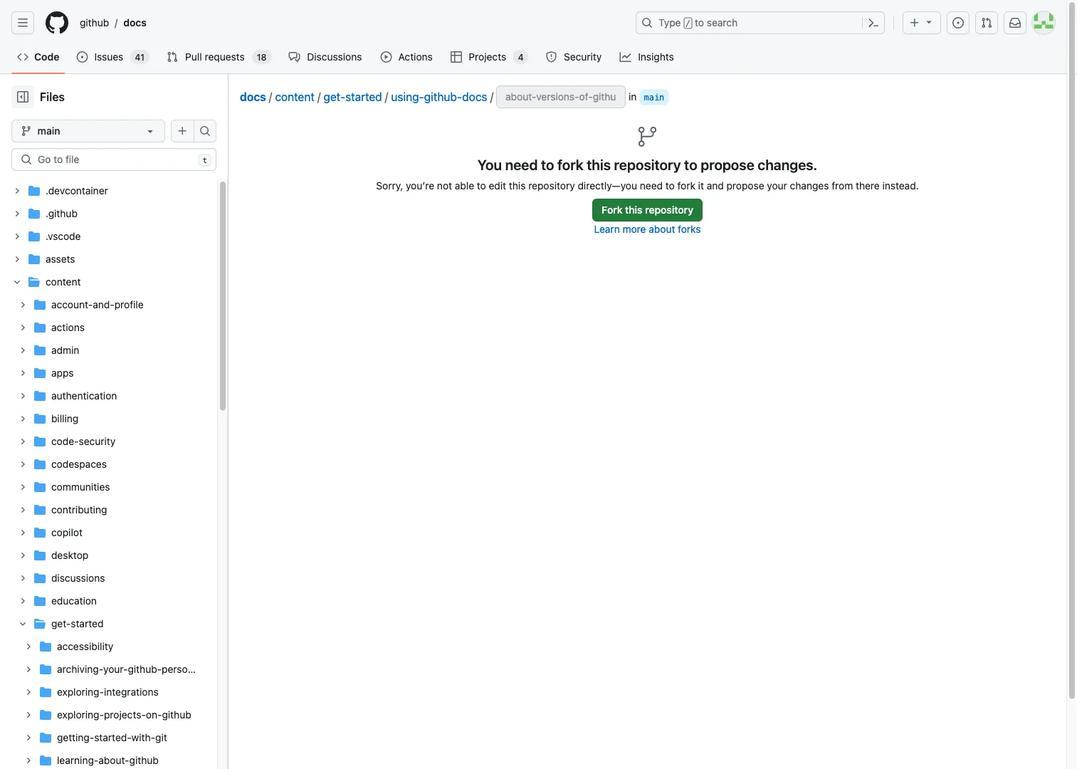 Task type: describe. For each thing, give the bounding box(es) containing it.
archiving-your-github-personal-account-and-public-repositories
[[57, 664, 356, 675]]

file directory fill image for apps
[[34, 368, 46, 379]]

apps
[[51, 367, 74, 379]]

chevron right image for learning-about-github
[[24, 757, 33, 765]]

communities
[[51, 481, 110, 493]]

to left it
[[666, 180, 675, 191]]

chevron right image for exploring-integrations
[[24, 688, 33, 697]]

triangle down image
[[924, 16, 935, 27]]

account- inside the get-started 'tree item'
[[206, 664, 247, 675]]

it
[[699, 180, 705, 191]]

1 horizontal spatial get-
[[324, 90, 346, 104]]

chevron right image for communities
[[19, 483, 27, 492]]

insights link
[[615, 46, 681, 68]]

file directory fill image for exploring-integrations
[[40, 687, 51, 698]]

you're
[[406, 180, 435, 191]]

chevron right image for education
[[19, 597, 27, 606]]

your-
[[103, 664, 128, 675]]

learning-about-github
[[57, 755, 159, 767]]

from
[[832, 180, 854, 191]]

File name text field
[[497, 86, 626, 108]]

plus image
[[910, 17, 921, 28]]

directly—you
[[578, 180, 638, 191]]

docs inside github / docs
[[123, 17, 147, 28]]

.devcontainer
[[46, 185, 108, 197]]

chevron right image for exploring-projects-on-github
[[24, 711, 33, 720]]

admin
[[51, 344, 79, 356]]

chevron down image for content
[[13, 278, 21, 286]]

projects-
[[104, 709, 146, 721]]

Go to file text field
[[38, 149, 193, 170]]

table image
[[451, 51, 462, 63]]

chevron right image for billing
[[19, 415, 27, 423]]

you need to fork this repository to propose changes. sorry, you're not able to edit this repository directly—you need to fork it and propose your changes from there instead.
[[376, 156, 919, 191]]

chevron right image for admin
[[19, 346, 27, 355]]

account-and-profile
[[51, 299, 144, 311]]

on-
[[146, 709, 162, 721]]

accessibility
[[57, 641, 113, 653]]

file directory open fill image
[[28, 276, 40, 288]]

exploring-integrations
[[57, 686, 159, 698]]

homepage image
[[46, 11, 68, 34]]

repositories
[[302, 664, 356, 675]]

.github
[[46, 208, 78, 219]]

file directory fill image for .devcontainer
[[28, 185, 40, 197]]

1 horizontal spatial content
[[275, 90, 315, 104]]

github link
[[74, 11, 115, 34]]

exploring- for integrations
[[57, 686, 104, 698]]

this inside fork this repository learn more about forks
[[626, 204, 643, 216]]

chevron right image for actions
[[19, 323, 27, 332]]

chevron right image for contributing
[[19, 506, 27, 514]]

chevron right image for getting-started-with-git
[[24, 734, 33, 742]]

your
[[768, 180, 788, 191]]

1 vertical spatial need
[[640, 180, 663, 191]]

getting-
[[57, 732, 94, 744]]

chevron right image for authentication
[[19, 392, 27, 400]]

chevron right image for .github
[[13, 209, 21, 218]]

0 horizontal spatial fork
[[558, 156, 584, 173]]

main inside in main
[[644, 92, 665, 102]]

learn
[[595, 223, 620, 235]]

security
[[79, 436, 116, 447]]

4
[[518, 52, 524, 62]]

not
[[437, 180, 452, 191]]

billing
[[51, 413, 79, 425]]

with-
[[132, 732, 155, 744]]

file directory fill image for account-and-profile
[[34, 299, 46, 311]]

file directory fill image for getting-started-with-git
[[40, 732, 51, 744]]

actions
[[399, 51, 433, 63]]

started inside 'tree item'
[[71, 618, 104, 630]]

edit
[[489, 180, 507, 191]]

profile
[[114, 299, 144, 311]]

file directory fill image for .github
[[28, 208, 40, 219]]

learning-
[[57, 755, 99, 767]]

chevron right image for codespaces
[[19, 460, 27, 469]]

command palette image
[[868, 17, 880, 28]]

git
[[155, 732, 167, 744]]

code-security
[[51, 436, 116, 447]]

code-
[[51, 436, 79, 447]]

file directory fill image for .vscode
[[28, 231, 40, 242]]

using-github-docs link
[[391, 90, 488, 104]]

about-
[[99, 755, 129, 767]]

content inside content tree item
[[46, 276, 81, 288]]

issue opened image
[[76, 51, 88, 63]]

file directory fill image for code-security
[[34, 436, 46, 447]]

issues
[[94, 51, 123, 63]]

able
[[455, 180, 474, 191]]

more
[[623, 223, 647, 235]]

file directory fill image for accessibility
[[40, 641, 51, 653]]

search
[[707, 17, 738, 28]]

chevron right image for .devcontainer
[[13, 187, 21, 195]]

0 vertical spatial account-
[[51, 299, 93, 311]]

chevron right image for apps
[[19, 369, 27, 378]]

file directory fill image for actions
[[34, 322, 46, 333]]

file directory fill image for codespaces
[[34, 459, 46, 470]]

fork this repository button
[[593, 199, 703, 222]]

public-
[[269, 664, 302, 675]]

git branch image
[[21, 125, 32, 137]]

/ left using-
[[385, 90, 388, 104]]

changes
[[791, 180, 830, 191]]

0 vertical spatial repository
[[615, 156, 681, 173]]

discussions
[[51, 572, 105, 584]]

chevron right image for code-security
[[19, 437, 27, 446]]

requests
[[205, 51, 245, 63]]

notifications image
[[1010, 17, 1022, 28]]

1 horizontal spatial started
[[346, 90, 382, 104]]

type / to search
[[659, 17, 738, 28]]

forks
[[678, 223, 701, 235]]

you
[[478, 156, 502, 173]]

actions
[[51, 322, 85, 333]]

docs / content / get-started / using-github-docs
[[240, 90, 488, 104]]

1 horizontal spatial docs
[[240, 90, 266, 104]]

type
[[659, 17, 681, 28]]

get- inside 'tree item'
[[51, 618, 71, 630]]

file directory fill image for discussions
[[34, 573, 46, 584]]

get-started tree item
[[11, 613, 356, 769]]

github inside github / docs
[[80, 17, 109, 28]]



Task type: vqa. For each thing, say whether or not it's contained in the screenshot.
first 0 from the right
no



Task type: locate. For each thing, give the bounding box(es) containing it.
discussions
[[307, 51, 362, 63]]

play image
[[381, 51, 392, 63]]

1 vertical spatial propose
[[727, 180, 765, 191]]

0 vertical spatial chevron down image
[[13, 278, 21, 286]]

2 horizontal spatial github
[[162, 709, 191, 721]]

file directory fill image for learning-about-github
[[40, 755, 51, 767]]

github / docs
[[80, 17, 147, 28]]

2 vertical spatial this
[[626, 204, 643, 216]]

insights
[[639, 51, 675, 63]]

repository
[[615, 156, 681, 173], [529, 180, 575, 191], [646, 204, 694, 216]]

discussions link
[[283, 46, 369, 68]]

docs link up the 41
[[118, 11, 152, 34]]

files tree
[[11, 180, 356, 769]]

and-
[[93, 299, 114, 311], [247, 664, 269, 675]]

0 vertical spatial exploring-
[[57, 686, 104, 698]]

propose right and
[[727, 180, 765, 191]]

1 vertical spatial chevron down image
[[19, 620, 27, 628]]

github- down table icon
[[424, 90, 462, 104]]

1 vertical spatial this
[[509, 180, 526, 191]]

personal-
[[162, 664, 206, 675]]

1 horizontal spatial github-
[[424, 90, 462, 104]]

file directory fill image left billing
[[34, 413, 46, 425]]

/ right content link
[[318, 90, 321, 104]]

0 vertical spatial fork
[[558, 156, 584, 173]]

file directory fill image for communities
[[34, 482, 46, 493]]

1 vertical spatial main
[[38, 125, 60, 137]]

file directory fill image for archiving-your-github-personal-account-and-public-repositories
[[40, 664, 51, 675]]

/
[[115, 17, 118, 28], [686, 19, 691, 28], [269, 90, 272, 104], [318, 90, 321, 104], [385, 90, 388, 104], [491, 90, 494, 104]]

file directory fill image for contributing
[[34, 504, 46, 516]]

github- up integrations
[[128, 664, 162, 675]]

chevron right image for account-and-profile
[[19, 301, 27, 309]]

actions link
[[375, 46, 440, 68]]

file directory fill image for admin
[[34, 345, 46, 356]]

file directory fill image left discussions
[[34, 573, 46, 584]]

0 horizontal spatial this
[[509, 180, 526, 191]]

2 vertical spatial github
[[129, 755, 159, 767]]

docs link down 18
[[240, 90, 266, 104]]

code
[[34, 51, 59, 63]]

fork this repository learn more about forks
[[595, 204, 701, 235]]

file directory fill image up file directory open fill image
[[28, 254, 40, 265]]

content tree item
[[11, 271, 356, 769]]

2 exploring- from the top
[[57, 709, 104, 721]]

codespaces
[[51, 458, 107, 470]]

started up accessibility
[[71, 618, 104, 630]]

1 horizontal spatial github
[[129, 755, 159, 767]]

0 horizontal spatial need
[[506, 156, 538, 173]]

exploring- up getting-
[[57, 709, 104, 721]]

instead.
[[883, 180, 919, 191]]

2 vertical spatial repository
[[646, 204, 694, 216]]

file directory fill image for desktop
[[34, 550, 46, 561]]

1 horizontal spatial fork
[[678, 180, 696, 191]]

file directory fill image
[[28, 208, 40, 219], [28, 254, 40, 265], [34, 299, 46, 311], [34, 368, 46, 379], [34, 390, 46, 402], [34, 413, 46, 425], [34, 436, 46, 447], [34, 459, 46, 470], [34, 504, 46, 516], [34, 550, 46, 561], [34, 573, 46, 584], [34, 596, 46, 607]]

file directory fill image left codespaces
[[34, 459, 46, 470]]

file directory fill image left contributing
[[34, 504, 46, 516]]

add file tooltip
[[171, 120, 194, 142]]

docs link
[[118, 11, 152, 34], [240, 90, 266, 104]]

github
[[80, 17, 109, 28], [162, 709, 191, 721], [129, 755, 159, 767]]

this right edit
[[509, 180, 526, 191]]

content down assets
[[46, 276, 81, 288]]

chevron down image left file directory open fill image
[[13, 278, 21, 286]]

0 vertical spatial docs link
[[118, 11, 152, 34]]

1 vertical spatial exploring-
[[57, 709, 104, 721]]

main button
[[11, 120, 165, 142]]

/ inside type / to search
[[686, 19, 691, 28]]

main right git branch image on the top of the page
[[38, 125, 60, 137]]

get- right content link
[[324, 90, 346, 104]]

file directory fill image up file directory open fill icon
[[34, 596, 46, 607]]

fork up directly—you
[[558, 156, 584, 173]]

exploring- down the archiving-
[[57, 686, 104, 698]]

content link
[[275, 90, 315, 104]]

main right the in
[[644, 92, 665, 102]]

fork
[[602, 204, 623, 216]]

0 horizontal spatial get-
[[51, 618, 71, 630]]

2 horizontal spatial this
[[626, 204, 643, 216]]

group containing account-and-profile
[[11, 294, 356, 769]]

to up fork this repository button
[[685, 156, 698, 173]]

/ left content link
[[269, 90, 272, 104]]

chevron down image left file directory open fill icon
[[19, 620, 27, 628]]

1 horizontal spatial need
[[640, 180, 663, 191]]

group containing accessibility
[[11, 635, 356, 769]]

github- inside group
[[128, 664, 162, 675]]

file directory fill image left .github
[[28, 208, 40, 219]]

started left using-
[[346, 90, 382, 104]]

files
[[40, 90, 65, 104]]

0 horizontal spatial docs
[[123, 17, 147, 28]]

using-
[[391, 90, 424, 104]]

account- up actions
[[51, 299, 93, 311]]

security link
[[540, 46, 609, 68]]

file directory fill image down file directory open fill image
[[34, 299, 46, 311]]

/ down the projects
[[491, 90, 494, 104]]

contributing
[[51, 504, 107, 516]]

1 vertical spatial content
[[46, 276, 81, 288]]

learn more about forks link
[[595, 222, 701, 237]]

fork
[[558, 156, 584, 173], [678, 180, 696, 191]]

get-started
[[51, 618, 104, 630]]

chevron right image for assets
[[13, 255, 21, 264]]

need right the you
[[506, 156, 538, 173]]

1 vertical spatial account-
[[206, 664, 247, 675]]

chevron right image for accessibility
[[24, 643, 33, 651]]

file directory fill image for education
[[34, 596, 46, 607]]

started-
[[94, 732, 132, 744]]

chevron right image
[[13, 187, 21, 195], [13, 209, 21, 218], [19, 301, 27, 309], [19, 323, 27, 332], [19, 346, 27, 355], [19, 392, 27, 400], [19, 460, 27, 469], [19, 506, 27, 514], [24, 643, 33, 651], [24, 757, 33, 765]]

1 vertical spatial github-
[[128, 664, 162, 675]]

and- inside the get-started 'tree item'
[[247, 664, 269, 675]]

account- left public-
[[206, 664, 247, 675]]

archiving-
[[57, 664, 103, 675]]

git pull request image
[[167, 51, 178, 63]]

0 vertical spatial get-
[[324, 90, 346, 104]]

get-started link
[[324, 90, 382, 104]]

in
[[629, 91, 637, 103]]

0 horizontal spatial github-
[[128, 664, 162, 675]]

exploring-
[[57, 686, 104, 698], [57, 709, 104, 721]]

sorry,
[[376, 180, 403, 191]]

file directory fill image left code-
[[34, 436, 46, 447]]

docs up the 41
[[123, 17, 147, 28]]

1 vertical spatial docs link
[[240, 90, 266, 104]]

chevron right image for discussions
[[19, 574, 27, 583]]

account-
[[51, 299, 93, 311], [206, 664, 247, 675]]

search this repository image
[[199, 125, 211, 137]]

chevron down image
[[13, 278, 21, 286], [19, 620, 27, 628]]

about
[[649, 223, 676, 235]]

file directory open fill image
[[34, 618, 46, 630]]

chevron right image for .vscode
[[13, 232, 21, 241]]

0 vertical spatial propose
[[701, 156, 755, 173]]

changes.
[[758, 156, 818, 173]]

1 vertical spatial and-
[[247, 664, 269, 675]]

assets
[[46, 253, 75, 265]]

group
[[11, 294, 356, 769], [11, 635, 356, 769]]

0 horizontal spatial github
[[80, 17, 109, 28]]

0 horizontal spatial main
[[38, 125, 60, 137]]

0 vertical spatial github
[[80, 17, 109, 28]]

0 horizontal spatial docs link
[[118, 11, 152, 34]]

2 group from the top
[[11, 635, 356, 769]]

need up fork this repository button
[[640, 180, 663, 191]]

content
[[275, 90, 315, 104], [46, 276, 81, 288]]

chevron right image for copilot
[[19, 529, 27, 537]]

file directory fill image for authentication
[[34, 390, 46, 402]]

1 group from the top
[[11, 294, 356, 769]]

pull
[[185, 51, 202, 63]]

exploring-projects-on-github
[[57, 709, 191, 721]]

main inside main popup button
[[38, 125, 60, 137]]

list
[[74, 11, 628, 34]]

github-
[[424, 90, 462, 104], [128, 664, 162, 675]]

authentication
[[51, 390, 117, 402]]

copilot
[[51, 527, 83, 539]]

1 vertical spatial github
[[162, 709, 191, 721]]

file directory fill image left authentication
[[34, 390, 46, 402]]

1 horizontal spatial and-
[[247, 664, 269, 675]]

propose
[[701, 156, 755, 173], [727, 180, 765, 191]]

comment discussion image
[[289, 51, 300, 63]]

main link
[[640, 89, 669, 105]]

content down comment discussion icon
[[275, 90, 315, 104]]

github up "git"
[[162, 709, 191, 721]]

main
[[644, 92, 665, 102], [38, 125, 60, 137]]

docs down the projects
[[462, 90, 488, 104]]

list containing github / docs
[[74, 11, 628, 34]]

git pull request image
[[982, 17, 993, 28]]

/ up issues
[[115, 17, 118, 28]]

group for get-started
[[11, 635, 356, 769]]

1 vertical spatial get-
[[51, 618, 71, 630]]

getting-started-with-git
[[57, 732, 167, 744]]

1 horizontal spatial this
[[587, 156, 611, 173]]

education
[[51, 595, 97, 607]]

there
[[856, 180, 880, 191]]

this up more
[[626, 204, 643, 216]]

fork left it
[[678, 180, 696, 191]]

1 vertical spatial repository
[[529, 180, 575, 191]]

code image
[[17, 51, 28, 63]]

to left edit
[[477, 180, 486, 191]]

repository up directly—you
[[615, 156, 681, 173]]

t
[[203, 156, 207, 165]]

repository up about
[[646, 204, 694, 216]]

group for content
[[11, 294, 356, 769]]

0 vertical spatial github-
[[424, 90, 462, 104]]

in main
[[629, 91, 665, 103]]

41
[[135, 52, 145, 62]]

code link
[[11, 46, 65, 68]]

file directory fill image for exploring-projects-on-github
[[40, 710, 51, 721]]

1 horizontal spatial docs link
[[240, 90, 266, 104]]

graph image
[[620, 51, 632, 63]]

chevron right image
[[13, 232, 21, 241], [13, 255, 21, 264], [19, 369, 27, 378], [19, 415, 27, 423], [19, 437, 27, 446], [19, 483, 27, 492], [19, 529, 27, 537], [19, 551, 27, 560], [19, 574, 27, 583], [19, 597, 27, 606], [24, 665, 33, 674], [24, 688, 33, 697], [24, 711, 33, 720], [24, 734, 33, 742]]

/ inside github / docs
[[115, 17, 118, 28]]

0 horizontal spatial started
[[71, 618, 104, 630]]

18
[[257, 52, 267, 62]]

search image
[[21, 154, 32, 165]]

file directory fill image for assets
[[28, 254, 40, 265]]

chevron right image for desktop
[[19, 551, 27, 560]]

propose up and
[[701, 156, 755, 173]]

file directory fill image left the desktop
[[34, 550, 46, 561]]

repository inside fork this repository learn more about forks
[[646, 204, 694, 216]]

chevron right image for archiving-your-github-personal-account-and-public-repositories
[[24, 665, 33, 674]]

chevron down image for get-started
[[19, 620, 27, 628]]

0 vertical spatial need
[[506, 156, 538, 173]]

github up issue opened image
[[80, 17, 109, 28]]

file directory fill image for billing
[[34, 413, 46, 425]]

and
[[707, 180, 724, 191]]

desktop
[[51, 550, 89, 561]]

1 vertical spatial started
[[71, 618, 104, 630]]

file directory fill image for copilot
[[34, 527, 46, 539]]

1 horizontal spatial account-
[[206, 664, 247, 675]]

shield image
[[546, 51, 557, 63]]

0 vertical spatial content
[[275, 90, 315, 104]]

to left search
[[695, 17, 705, 28]]

issue opened image
[[953, 17, 965, 28]]

docs down 18
[[240, 90, 266, 104]]

github down with-
[[129, 755, 159, 767]]

0 vertical spatial and-
[[93, 299, 114, 311]]

pull requests
[[185, 51, 245, 63]]

0 horizontal spatial and-
[[93, 299, 114, 311]]

1 horizontal spatial main
[[644, 92, 665, 102]]

integrations
[[104, 686, 159, 698]]

.vscode
[[46, 230, 81, 242]]

2 horizontal spatial docs
[[462, 90, 488, 104]]

0 vertical spatial main
[[644, 92, 665, 102]]

docs
[[123, 17, 147, 28], [240, 90, 266, 104], [462, 90, 488, 104]]

1 vertical spatial fork
[[678, 180, 696, 191]]

security
[[564, 51, 602, 63]]

side panel image
[[17, 91, 28, 103]]

file directory fill image left apps at left
[[34, 368, 46, 379]]

to right the you
[[541, 156, 555, 173]]

0 horizontal spatial account-
[[51, 299, 93, 311]]

this up directly—you
[[587, 156, 611, 173]]

0 vertical spatial started
[[346, 90, 382, 104]]

repository right edit
[[529, 180, 575, 191]]

add file image
[[177, 125, 188, 137]]

0 vertical spatial this
[[587, 156, 611, 173]]

this
[[587, 156, 611, 173], [509, 180, 526, 191], [626, 204, 643, 216]]

exploring- for projects-
[[57, 709, 104, 721]]

file directory fill image
[[28, 185, 40, 197], [28, 231, 40, 242], [34, 322, 46, 333], [34, 345, 46, 356], [34, 482, 46, 493], [34, 527, 46, 539], [40, 641, 51, 653], [40, 664, 51, 675], [40, 687, 51, 698], [40, 710, 51, 721], [40, 732, 51, 744], [40, 755, 51, 767]]

get- right file directory open fill icon
[[51, 618, 71, 630]]

/ right type
[[686, 19, 691, 28]]

1 exploring- from the top
[[57, 686, 104, 698]]

projects
[[469, 51, 507, 63]]

0 horizontal spatial content
[[46, 276, 81, 288]]



